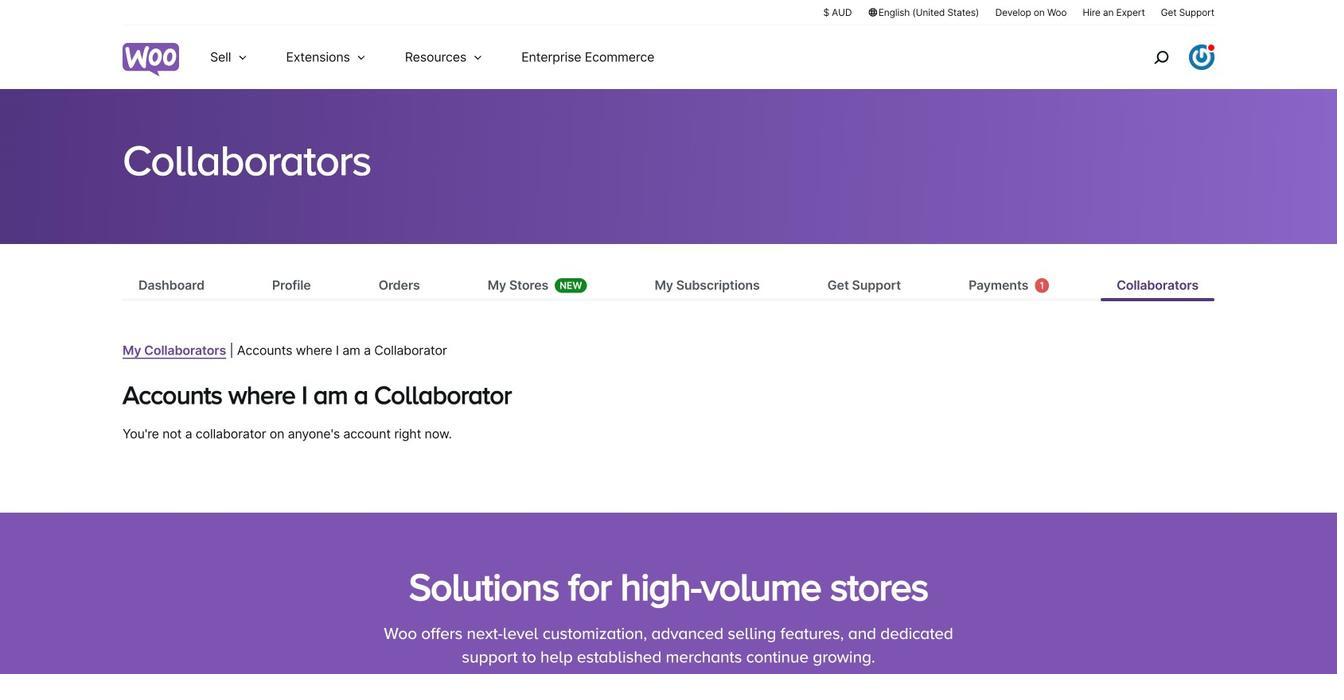 Task type: describe. For each thing, give the bounding box(es) containing it.
search image
[[1149, 45, 1174, 70]]



Task type: locate. For each thing, give the bounding box(es) containing it.
service navigation menu element
[[1120, 31, 1215, 83]]

open account menu image
[[1189, 45, 1215, 70]]



